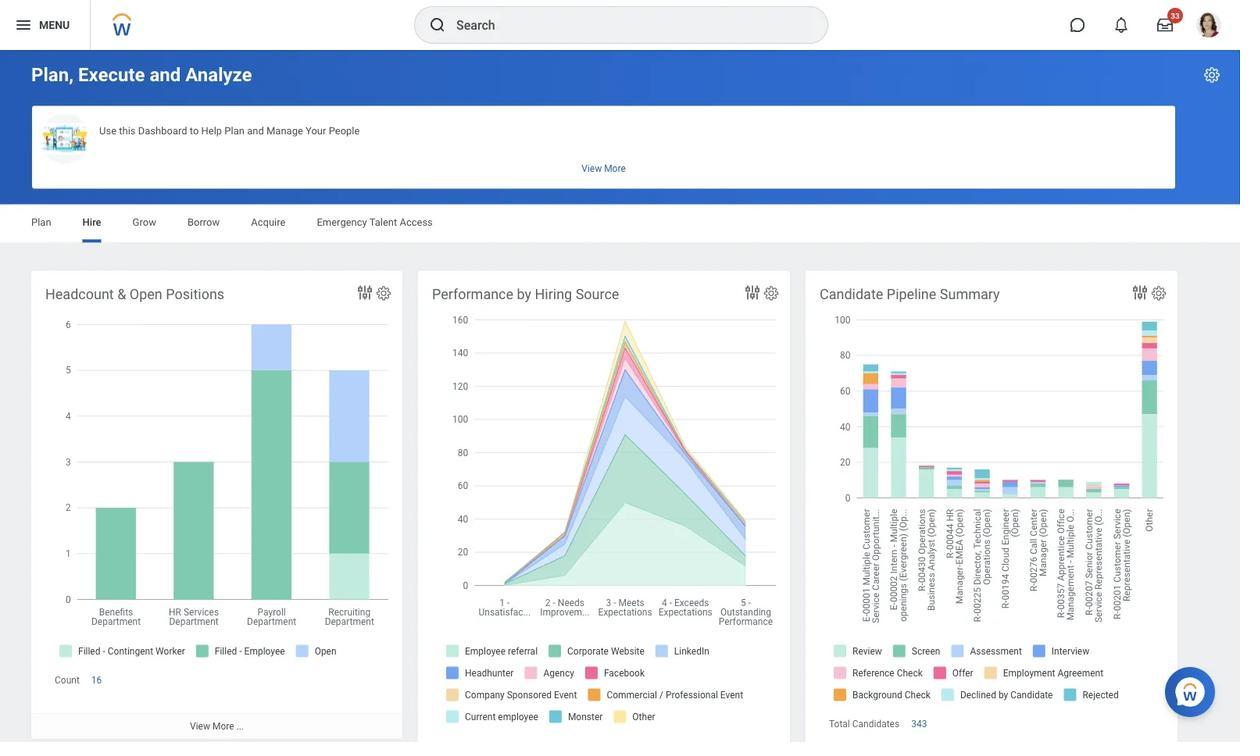 Task type: describe. For each thing, give the bounding box(es) containing it.
headcount
[[45, 286, 114, 302]]

configure and view chart data image for headcount & open positions
[[356, 283, 374, 302]]

menu banner
[[0, 0, 1240, 50]]

candidates
[[853, 719, 900, 730]]

plan inside tab list
[[31, 217, 51, 228]]

analyze
[[185, 64, 252, 86]]

hire
[[83, 217, 101, 228]]

headcount & open positions
[[45, 286, 224, 302]]

343 button
[[912, 718, 930, 731]]

candidate
[[820, 286, 883, 302]]

plan, execute and analyze
[[31, 64, 252, 86]]

emergency
[[317, 217, 367, 228]]

this
[[119, 125, 136, 136]]

candidate pipeline summary
[[820, 286, 1000, 302]]

search image
[[428, 16, 447, 34]]

performance by hiring source element
[[418, 271, 790, 743]]

plan inside button
[[225, 125, 245, 136]]

configure performance by hiring source image
[[763, 285, 780, 302]]

pipeline
[[887, 286, 937, 302]]

view more ... link
[[31, 713, 403, 739]]

by
[[517, 286, 532, 302]]

count
[[55, 675, 80, 686]]

16 button
[[91, 674, 104, 687]]

plan,
[[31, 64, 73, 86]]

emergency talent access
[[317, 217, 433, 228]]

more
[[213, 721, 234, 732]]

notifications large image
[[1114, 17, 1129, 33]]

...
[[236, 721, 244, 732]]

16
[[91, 675, 102, 686]]

configure candidate pipeline summary image
[[1151, 285, 1168, 302]]

menu button
[[0, 0, 90, 50]]

candidate pipeline summary element
[[806, 271, 1178, 743]]

33
[[1171, 11, 1180, 20]]

use this dashboard to help plan and manage your people
[[99, 125, 360, 136]]

configure and view chart data image
[[743, 283, 762, 302]]

access
[[400, 217, 433, 228]]

help
[[201, 125, 222, 136]]

menu
[[39, 18, 70, 31]]

manage
[[267, 125, 303, 136]]

configure headcount & open positions image
[[375, 285, 392, 302]]

configure this page image
[[1203, 66, 1222, 84]]

343
[[912, 719, 927, 730]]

tab list inside plan, execute and analyze main content
[[16, 205, 1225, 243]]

your
[[306, 125, 326, 136]]

to
[[190, 125, 199, 136]]

performance
[[432, 286, 514, 302]]

use
[[99, 125, 116, 136]]



Task type: locate. For each thing, give the bounding box(es) containing it.
1 vertical spatial and
[[247, 125, 264, 136]]

1 horizontal spatial plan
[[225, 125, 245, 136]]

borrow
[[188, 217, 220, 228]]

1 configure and view chart data image from the left
[[356, 283, 374, 302]]

plan
[[225, 125, 245, 136], [31, 217, 51, 228]]

configure and view chart data image left configure headcount & open positions image at the left top
[[356, 283, 374, 302]]

1 horizontal spatial and
[[247, 125, 264, 136]]

and
[[150, 64, 181, 86], [247, 125, 264, 136]]

use this dashboard to help plan and manage your people button
[[32, 106, 1176, 189]]

justify image
[[14, 16, 33, 34]]

dashboard
[[138, 125, 187, 136]]

0 horizontal spatial and
[[150, 64, 181, 86]]

tab list
[[16, 205, 1225, 243]]

hiring
[[535, 286, 572, 302]]

and left analyze
[[150, 64, 181, 86]]

total candidates
[[829, 719, 900, 730]]

people
[[329, 125, 360, 136]]

performance by hiring source
[[432, 286, 619, 302]]

source
[[576, 286, 619, 302]]

33 button
[[1148, 8, 1183, 42]]

and left "manage"
[[247, 125, 264, 136]]

plan right help on the left
[[225, 125, 245, 136]]

profile logan mcneil image
[[1197, 13, 1222, 41]]

configure and view chart data image for candidate pipeline summary
[[1131, 283, 1150, 302]]

grow
[[133, 217, 156, 228]]

0 vertical spatial plan
[[225, 125, 245, 136]]

acquire
[[251, 217, 286, 228]]

1 vertical spatial plan
[[31, 217, 51, 228]]

view more ...
[[190, 721, 244, 732]]

positions
[[166, 286, 224, 302]]

talent
[[369, 217, 397, 228]]

plan left hire at the top of page
[[31, 217, 51, 228]]

configure and view chart data image
[[356, 283, 374, 302], [1131, 283, 1150, 302]]

total
[[829, 719, 850, 730]]

view
[[190, 721, 210, 732]]

2 configure and view chart data image from the left
[[1131, 283, 1150, 302]]

inbox large image
[[1158, 17, 1173, 33]]

plan, execute and analyze main content
[[0, 50, 1240, 743]]

0 horizontal spatial plan
[[31, 217, 51, 228]]

summary
[[940, 286, 1000, 302]]

open
[[130, 286, 162, 302]]

execute
[[78, 64, 145, 86]]

tab list containing plan
[[16, 205, 1225, 243]]

0 vertical spatial and
[[150, 64, 181, 86]]

configure and view chart data image left configure candidate pipeline summary image
[[1131, 283, 1150, 302]]

0 horizontal spatial configure and view chart data image
[[356, 283, 374, 302]]

&
[[117, 286, 126, 302]]

and inside button
[[247, 125, 264, 136]]

Search Workday  search field
[[456, 8, 796, 42]]

1 horizontal spatial configure and view chart data image
[[1131, 283, 1150, 302]]

headcount & open positions element
[[31, 271, 403, 739]]



Task type: vqa. For each thing, say whether or not it's contained in the screenshot.
positions
yes



